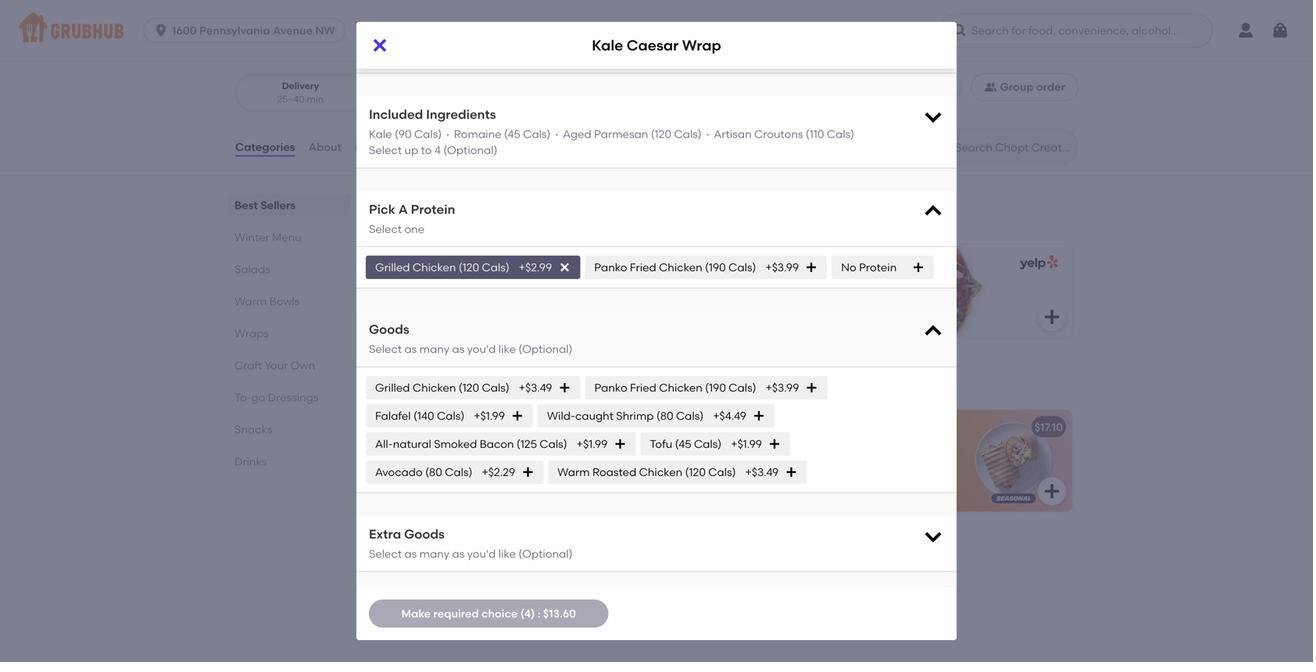 Task type: vqa. For each thing, say whether or not it's contained in the screenshot.


Task type: locate. For each thing, give the bounding box(es) containing it.
pickled down (125
[[494, 459, 533, 472]]

fried up avocado (80 cals)
[[430, 443, 454, 456]]

0 vertical spatial +$3.49
[[519, 381, 552, 394]]

to-
[[235, 391, 251, 404]]

$17.10 for wrap
[[1035, 421, 1063, 434]]

1 vertical spatial craft
[[235, 359, 262, 372]]

1 horizontal spatial kale
[[396, 286, 420, 299]]

0 vertical spatial kale
[[592, 37, 623, 54]]

you'd left bowl
[[467, 547, 496, 561]]

1 horizontal spatial +$3.49
[[746, 465, 779, 479]]

kale for kale caesar wrap $10.61 +
[[396, 286, 420, 299]]

min up ingredients
[[461, 94, 478, 105]]

2 radish, from the left
[[882, 443, 918, 456]]

min
[[307, 94, 324, 105], [461, 94, 478, 105]]

1 vertical spatial your
[[265, 359, 288, 372]]

best for best sellers
[[235, 199, 258, 212]]

0 vertical spatial protein
[[411, 202, 455, 217]]

1 horizontal spatial tortilla
[[885, 474, 919, 488]]

cotija for salad
[[458, 474, 488, 488]]

goddess for wrap
[[831, 421, 878, 434]]

chicken
[[413, 261, 456, 274], [659, 261, 703, 274], [413, 381, 456, 394], [659, 381, 703, 394], [639, 465, 683, 479]]

cotija for wrap
[[808, 474, 838, 488]]

1 horizontal spatial and
[[876, 490, 897, 504]]

cals)
[[414, 128, 442, 141], [523, 128, 551, 141], [674, 128, 702, 141], [827, 128, 855, 141], [482, 261, 510, 274], [729, 261, 756, 274], [482, 381, 510, 394], [729, 381, 757, 394], [437, 409, 465, 422], [676, 409, 704, 422], [540, 437, 567, 451], [694, 437, 722, 451], [445, 465, 473, 479], [709, 465, 736, 479]]

&
[[446, 506, 454, 519], [796, 506, 804, 519]]

panko
[[594, 261, 627, 274], [595, 381, 628, 394], [394, 443, 427, 456], [744, 443, 777, 456]]

1 vertical spatial +$3.49
[[746, 465, 779, 479]]

and for wrap
[[876, 490, 897, 504]]

0 horizontal spatial chicken,
[[456, 443, 500, 456]]

cheese, down bacon
[[491, 474, 532, 488]]

2 panko fried chicken (190 cals) from the top
[[595, 381, 757, 394]]

(optional) inside goods select as many as you'd like (optional)
[[519, 343, 573, 356]]

a
[[399, 202, 408, 217]]

1 vertical spatial many
[[420, 547, 450, 561]]

1 cabbage from the left
[[394, 506, 443, 519]]

0 horizontal spatial $17.10
[[685, 421, 713, 434]]

craft up "$10.96"
[[747, 286, 775, 299]]

black down the +$4.49
[[744, 459, 774, 472]]

many inside goods select as many as you'd like (optional)
[[420, 343, 450, 356]]

0 vertical spatial warm
[[235, 295, 267, 308]]

1 radish, from the left
[[532, 443, 567, 456]]

2 blend from the left
[[850, 506, 880, 519]]

wrap for kale caesar wrap $10.61 +
[[465, 286, 494, 299]]

(optional) up wild- at the left bottom
[[519, 343, 573, 356]]

1 horizontal spatial fried
[[780, 443, 804, 456]]

cotija down all-natural smoked bacon (125 cals)
[[458, 474, 488, 488]]

fried for spicy jalapeño goddess wrap
[[780, 443, 804, 456]]

1 horizontal spatial +$1.99
[[577, 437, 608, 451]]

0 vertical spatial +$3.99
[[766, 261, 799, 274]]

grilled chicken (120 cals) up the (140
[[375, 381, 510, 394]]

2 vertical spatial kale
[[396, 286, 420, 299]]

cals) up the +$4.49
[[729, 381, 757, 394]]

vegetables, down spicy jalapeño goddess wrap at bottom
[[744, 474, 806, 488]]

falafel (140 cals)
[[375, 409, 465, 422]]

(190 for protein
[[705, 261, 726, 274]]

2 vertical spatial wrap
[[881, 421, 910, 434]]

bacon
[[480, 437, 514, 451]]

1 vertical spatial winter menu
[[382, 373, 486, 393]]

1 horizontal spatial winter menu
[[382, 373, 486, 393]]

radish, for salad
[[532, 443, 567, 456]]

grubhub
[[471, 217, 518, 230]]

10–20
[[433, 94, 459, 105]]

4
[[435, 143, 441, 157]]

0 horizontal spatial cheese,
[[491, 474, 532, 488]]

fried for as
[[630, 381, 657, 394]]

select inside included ingredients kale (90 cals) ∙ romaine (45 cals) ∙ aged parmesan (120 cals) ∙ artisan croutons (110 cals) select up to 4 (optional)
[[369, 143, 402, 157]]

1 many from the top
[[420, 343, 450, 356]]

1 vegetables, from the left
[[394, 474, 456, 488]]

craft for craft your own salad $10.96 +
[[747, 286, 775, 299]]

caesar inside the kale caesar wrap $10.61 +
[[423, 286, 462, 299]]

0 horizontal spatial caesar
[[423, 286, 462, 299]]

grilled for select
[[375, 381, 410, 394]]

1 horizontal spatial goddess
[[831, 421, 878, 434]]

wrap inside the kale caesar wrap $10.61 +
[[465, 286, 494, 299]]

fried for spicy jalapeño goddess salad
[[430, 443, 454, 456]]

jalapeño
[[426, 421, 478, 434], [776, 421, 828, 434]]

+$3.99 up spicy jalapeño goddess wrap at bottom
[[766, 381, 799, 394]]

wild-caught shrimp (80 cals)
[[547, 409, 704, 422]]

on
[[455, 217, 468, 230]]

1 horizontal spatial chips,
[[744, 490, 775, 504]]

you'd
[[467, 343, 496, 356], [467, 547, 496, 561]]

(120 inside included ingredients kale (90 cals) ∙ romaine (45 cals) ∙ aged parmesan (120 cals) ∙ artisan croutons (110 cals) select up to 4 (optional)
[[651, 128, 672, 141]]

categories button
[[235, 119, 296, 175]]

black down natural
[[394, 459, 423, 472]]

(80 right avocado
[[425, 465, 442, 479]]

goods right 'extra'
[[404, 527, 445, 542]]

fresh up +$2.29 on the bottom left of the page
[[503, 443, 529, 456]]

2 yelp image from the left
[[1017, 255, 1059, 270]]

0 vertical spatial craft
[[747, 286, 775, 299]]

1 +$3.99 from the top
[[766, 261, 799, 274]]

sellers inside best sellers most ordered on grubhub
[[422, 195, 476, 215]]

& for spicy jalapeño goddess wrap
[[796, 506, 804, 519]]

(optional) up : on the bottom of page
[[519, 547, 573, 561]]

1 pickled from the left
[[494, 459, 533, 472]]

+$3.49
[[519, 381, 552, 394], [746, 465, 779, 479]]

0 horizontal spatial jalapeño
[[426, 421, 478, 434]]

cals) right (110
[[827, 128, 855, 141]]

1 spicy from the left
[[394, 421, 423, 434]]

+$3.49 up wild- at the left bottom
[[519, 381, 552, 394]]

fresh for salad
[[503, 443, 529, 456]]

winter menu up the (140
[[382, 373, 486, 393]]

cals) right (125
[[540, 437, 567, 451]]

2 cilantro from the left
[[807, 506, 847, 519]]

1 horizontal spatial salad
[[831, 286, 862, 299]]

2 many from the top
[[420, 547, 450, 561]]

as
[[405, 343, 417, 356], [452, 343, 465, 356], [405, 547, 417, 561], [452, 547, 465, 561]]

0 horizontal spatial cabbage
[[394, 506, 443, 519]]

+$3.49 for grilled chicken (120 cals)
[[519, 381, 552, 394]]

beans, down smoked
[[426, 459, 462, 472]]

1 select from the top
[[369, 143, 402, 157]]

0 vertical spatial winter
[[235, 231, 270, 244]]

1 tortilla from the left
[[534, 474, 568, 488]]

best down categories button
[[235, 199, 258, 212]]

0 horizontal spatial yelp image
[[667, 255, 708, 270]]

goods inside extra goods select as many as you'd like (optional)
[[404, 527, 445, 542]]

0 horizontal spatial goddess
[[480, 421, 528, 434]]

cals) left artisan
[[674, 128, 702, 141]]

1 $17.10 from the left
[[685, 421, 713, 434]]

spicy down spicy jalapeño goddess wrap at bottom
[[815, 459, 842, 472]]

salad for craft your own salad $10.96 +
[[831, 286, 862, 299]]

falafel
[[375, 409, 411, 422]]

1 cilantro from the left
[[457, 506, 497, 519]]

0 horizontal spatial beans,
[[426, 459, 462, 472]]

panko fried chicken (190 cals) for protein
[[594, 261, 756, 274]]

cals) up "$10.96"
[[729, 261, 756, 274]]

min inside delivery 25–40 min
[[307, 94, 324, 105]]

∙ down ingredients
[[445, 128, 451, 141]]

2 vertical spatial (optional)
[[519, 547, 573, 561]]

your up "$10.96"
[[777, 286, 801, 299]]

0 horizontal spatial fried
[[430, 443, 454, 456]]

2 +$3.99 from the top
[[766, 381, 799, 394]]

2 $17.10 from the left
[[1035, 421, 1063, 434]]

cals) down the tofu (45 cals)
[[709, 465, 736, 479]]

jalapeño up smoked
[[426, 421, 478, 434]]

grilled up falafel
[[375, 381, 410, 394]]

∙ left aged
[[553, 128, 560, 141]]

+$1.99 for falafel (140 cals)
[[474, 409, 505, 422]]

2 min from the left
[[461, 94, 478, 105]]

romaine for wrap
[[829, 490, 873, 504]]

1 scallions, from the left
[[428, 490, 476, 504]]

min down delivery
[[307, 94, 324, 105]]

1 chips, from the left
[[394, 490, 425, 504]]

own inside craft your own salad $10.96 +
[[804, 286, 828, 299]]

0 vertical spatial own
[[804, 286, 828, 299]]

1 vertical spatial (optional)
[[519, 343, 573, 356]]

0 vertical spatial caesar
[[627, 37, 679, 54]]

0 horizontal spatial best
[[235, 199, 258, 212]]

2 horizontal spatial kale
[[592, 37, 623, 54]]

goddess
[[480, 421, 528, 434], [831, 421, 878, 434]]

1 jalapeño from the left
[[426, 421, 478, 434]]

beans,
[[426, 459, 462, 472], [776, 459, 812, 472]]

2 goddess from the left
[[831, 421, 878, 434]]

beans, down spicy jalapeño goddess wrap at bottom
[[776, 459, 812, 472]]

grilled down 'most'
[[375, 261, 410, 274]]

cotija down spicy jalapeño goddess wrap at bottom
[[808, 474, 838, 488]]

0 vertical spatial (45
[[504, 128, 521, 141]]

1 horizontal spatial ∙
[[553, 128, 560, 141]]

cals) up spicy jalapeño goddess salad on the bottom of page
[[482, 381, 510, 394]]

0 horizontal spatial spicy
[[394, 421, 423, 434]]

spicy jalapeño goddess wrap
[[744, 421, 910, 434]]

winter up falafel (140 cals)
[[382, 373, 437, 393]]

pennsylvania
[[199, 24, 270, 37]]

your up to-go dressings
[[265, 359, 288, 372]]

your for craft your own salad $10.96 +
[[777, 286, 801, 299]]

2 & from the left
[[796, 506, 804, 519]]

cals) left the +$2.99 on the top left
[[482, 261, 510, 274]]

∙
[[445, 128, 451, 141], [553, 128, 560, 141], [705, 128, 711, 141]]

1 chicken, from the left
[[456, 443, 500, 456]]

2 beans, from the left
[[776, 459, 812, 472]]

fried for protein
[[630, 261, 657, 274]]

1 horizontal spatial menu
[[441, 373, 486, 393]]

all-natural smoked bacon (125 cals)
[[375, 437, 567, 451]]

1 vertical spatial kale
[[369, 128, 392, 141]]

+$3.49 for warm roasted chicken (120 cals)
[[746, 465, 779, 479]]

as down $10.61
[[405, 343, 417, 356]]

(80
[[657, 409, 674, 422], [425, 465, 442, 479]]

2 scallions, from the left
[[778, 490, 826, 504]]

sellers
[[422, 195, 476, 215], [261, 199, 296, 212]]

0 horizontal spatial (80
[[425, 465, 442, 479]]

to-go dressings
[[235, 391, 319, 404]]

spicy jalapeño goddess salad
[[394, 421, 562, 434]]

protein inside pick a protein select one
[[411, 202, 455, 217]]

4 select from the top
[[369, 547, 402, 561]]

0 horizontal spatial craft
[[235, 359, 262, 372]]

caesar
[[627, 37, 679, 54], [423, 286, 462, 299]]

1 + from the left
[[427, 304, 434, 318]]

like
[[499, 343, 516, 356], [499, 547, 516, 561]]

2 cotija from the left
[[808, 474, 838, 488]]

pick
[[369, 202, 396, 217]]

warm left the roasted
[[558, 465, 590, 479]]

own for craft your own
[[291, 359, 315, 372]]

1 vertical spatial grilled
[[375, 381, 410, 394]]

1 horizontal spatial yelp image
[[1017, 255, 1059, 270]]

reviews button
[[354, 119, 399, 175]]

+ inside the kale caesar wrap $10.61 +
[[427, 304, 434, 318]]

main navigation navigation
[[0, 0, 1314, 61]]

menu down best sellers
[[272, 231, 302, 244]]

1 & from the left
[[446, 506, 454, 519]]

winter up 'salads'
[[235, 231, 270, 244]]

2 vegetables, from the left
[[744, 474, 806, 488]]

panko right the +$2.99 on the top left
[[594, 261, 627, 274]]

1 horizontal spatial panko fried chicken, fresh radish, black beans, spicy pickled vegetables, cotija cheese, tortilla chips, scallions, romaine and cabbage & cilantro blend
[[744, 443, 919, 519]]

(45
[[504, 128, 521, 141], [675, 437, 692, 451]]

sellers up the on
[[422, 195, 476, 215]]

protein right no
[[859, 261, 897, 274]]

1 fresh from the left
[[503, 443, 529, 456]]

1 romaine from the left
[[479, 490, 523, 504]]

warm bowls
[[235, 295, 300, 308]]

0 horizontal spatial kale
[[369, 128, 392, 141]]

parmesan
[[594, 128, 648, 141]]

grilled chicken (120 cals)
[[375, 261, 510, 274], [375, 381, 510, 394]]

0 horizontal spatial fresh
[[503, 443, 529, 456]]

beans, for spicy jalapeño goddess wrap
[[776, 459, 812, 472]]

2 select from the top
[[369, 222, 402, 236]]

2 black from the left
[[744, 459, 774, 472]]

0 horizontal spatial min
[[307, 94, 324, 105]]

categories
[[235, 140, 295, 154]]

1 vertical spatial own
[[291, 359, 315, 372]]

option group
[[235, 73, 503, 113]]

2 spicy from the left
[[815, 459, 842, 472]]

svg image inside main navigation navigation
[[952, 23, 968, 38]]

(80 up tofu
[[657, 409, 674, 422]]

0 horizontal spatial black
[[394, 459, 423, 472]]

cals) right the (140
[[437, 409, 465, 422]]

1 like from the top
[[499, 343, 516, 356]]

3 select from the top
[[369, 343, 402, 356]]

yelp image for craft your own salad
[[1017, 255, 1059, 270]]

1 horizontal spatial best
[[382, 195, 418, 215]]

salads
[[235, 263, 270, 276]]

0 horizontal spatial warm
[[235, 295, 267, 308]]

salad inside craft your own salad $10.96 +
[[831, 286, 862, 299]]

0 horizontal spatial blend
[[500, 506, 530, 519]]

1 and from the left
[[526, 490, 547, 504]]

salad up (125
[[530, 421, 562, 434]]

romaine down spicy jalapeño goddess wrap at bottom
[[829, 490, 873, 504]]

1 horizontal spatial scallions,
[[778, 490, 826, 504]]

make required choice (4) : $13.60
[[402, 607, 576, 620]]

select down (90
[[369, 143, 402, 157]]

radish, down wild- at the left bottom
[[532, 443, 567, 456]]

best up 'most'
[[382, 195, 418, 215]]

0 vertical spatial fried
[[630, 261, 657, 274]]

spicy
[[394, 421, 423, 434], [744, 421, 774, 434]]

black for spicy jalapeño goddess wrap
[[744, 459, 774, 472]]

2 pickled from the left
[[845, 459, 883, 472]]

2 fried from the left
[[780, 443, 804, 456]]

extra goods select as many as you'd like (optional)
[[369, 527, 573, 561]]

1 cheese, from the left
[[491, 474, 532, 488]]

mi
[[412, 94, 423, 105]]

2 ∙ from the left
[[553, 128, 560, 141]]

1 beans, from the left
[[426, 459, 462, 472]]

2 and from the left
[[876, 490, 897, 504]]

1 yelp image from the left
[[667, 255, 708, 270]]

2 grilled from the top
[[375, 381, 410, 394]]

best inside best sellers most ordered on grubhub
[[382, 195, 418, 215]]

0 horizontal spatial winter menu
[[235, 231, 302, 244]]

1 horizontal spatial craft
[[747, 286, 775, 299]]

0 horizontal spatial radish,
[[532, 443, 567, 456]]

protein up ordered
[[411, 202, 455, 217]]

warm for warm bowls
[[235, 295, 267, 308]]

goods down $10.61
[[369, 322, 410, 337]]

required
[[434, 607, 479, 620]]

1 goddess from the left
[[480, 421, 528, 434]]

protein
[[411, 202, 455, 217], [859, 261, 897, 274]]

serrano heatwave bowl
[[394, 535, 523, 549]]

2 jalapeño from the left
[[776, 421, 828, 434]]

cilantro
[[457, 506, 497, 519], [807, 506, 847, 519]]

+$1.99 for tofu (45 cals)
[[731, 437, 762, 451]]

2 tortilla from the left
[[885, 474, 919, 488]]

tortilla for wrap
[[885, 474, 919, 488]]

cals) down smoked
[[445, 465, 473, 479]]

fresh down spicy jalapeño goddess wrap at bottom
[[853, 443, 879, 456]]

delivery
[[282, 80, 319, 91]]

own for craft your own salad $10.96 +
[[804, 286, 828, 299]]

1 vertical spatial wrap
[[465, 286, 494, 299]]

sellers down categories button
[[261, 199, 296, 212]]

2 chips, from the left
[[744, 490, 775, 504]]

1 horizontal spatial protein
[[859, 261, 897, 274]]

(120 up the kale caesar wrap $10.61 +
[[459, 261, 479, 274]]

1 horizontal spatial beans,
[[776, 459, 812, 472]]

your inside craft your own salad $10.96 +
[[777, 286, 801, 299]]

(45 right romaine
[[504, 128, 521, 141]]

1 ∙ from the left
[[445, 128, 451, 141]]

chips,
[[394, 490, 425, 504], [744, 490, 775, 504]]

craft inside craft your own salad $10.96 +
[[747, 286, 775, 299]]

1 panko fried chicken, fresh radish, black beans, spicy pickled vegetables, cotija cheese, tortilla chips, scallions, romaine and cabbage & cilantro blend from the left
[[394, 443, 568, 519]]

beans, for spicy jalapeño goddess salad
[[426, 459, 462, 472]]

blend
[[500, 506, 530, 519], [850, 506, 880, 519]]

natural
[[393, 437, 432, 451]]

0 horizontal spatial tortilla
[[534, 474, 568, 488]]

1 black from the left
[[394, 459, 423, 472]]

0 horizontal spatial own
[[291, 359, 315, 372]]

0 horizontal spatial ∙
[[445, 128, 451, 141]]

1 spicy from the left
[[464, 459, 492, 472]]

craft down wraps
[[235, 359, 262, 372]]

2 like from the top
[[499, 547, 516, 561]]

select
[[369, 143, 402, 157], [369, 222, 402, 236], [369, 343, 402, 356], [369, 547, 402, 561]]

select down pick on the left top of page
[[369, 222, 402, 236]]

select inside goods select as many as you'd like (optional)
[[369, 343, 402, 356]]

+$1.99 up bacon
[[474, 409, 505, 422]]

2 cabbage from the left
[[744, 506, 793, 519]]

0 horizontal spatial panko fried chicken, fresh radish, black beans, spicy pickled vegetables, cotija cheese, tortilla chips, scallions, romaine and cabbage & cilantro blend
[[394, 443, 568, 519]]

chicken, down spicy jalapeño goddess salad on the bottom of page
[[456, 443, 500, 456]]

0 horizontal spatial and
[[526, 490, 547, 504]]

1 horizontal spatial $17.10
[[1035, 421, 1063, 434]]

svg image
[[952, 23, 968, 38], [371, 36, 389, 55], [913, 261, 925, 274], [511, 410, 524, 422], [785, 466, 798, 479]]

1 vertical spatial panko fried chicken (190 cals)
[[595, 381, 757, 394]]

+$3.99 up craft your own salad $10.96 +
[[766, 261, 799, 274]]

winter menu
[[235, 231, 302, 244], [382, 373, 486, 393]]

1 horizontal spatial &
[[796, 506, 804, 519]]

0 vertical spatial panko fried chicken (190 cals)
[[594, 261, 756, 274]]

wrap for kale caesar wrap
[[682, 37, 722, 54]]

2 grilled chicken (120 cals) from the top
[[375, 381, 510, 394]]

0 horizontal spatial wrap
[[465, 286, 494, 299]]

kale
[[592, 37, 623, 54], [369, 128, 392, 141], [396, 286, 420, 299]]

spicy down all-natural smoked bacon (125 cals)
[[464, 459, 492, 472]]

0 horizontal spatial cilantro
[[457, 506, 497, 519]]

(optional) down romaine
[[444, 143, 498, 157]]

roasted
[[593, 465, 637, 479]]

cabbage for spicy jalapeño goddess salad
[[394, 506, 443, 519]]

select down 'extra'
[[369, 547, 402, 561]]

+$1.99 down the +$4.49
[[731, 437, 762, 451]]

serrano heatwave bowl image
[[605, 525, 722, 627]]

1 horizontal spatial min
[[461, 94, 478, 105]]

0 horizontal spatial vegetables,
[[394, 474, 456, 488]]

romaine down +$2.29 on the bottom left of the page
[[479, 490, 523, 504]]

2 you'd from the top
[[467, 547, 496, 561]]

1 vertical spatial salad
[[530, 421, 562, 434]]

cheese,
[[491, 474, 532, 488], [841, 474, 882, 488]]

1 grilled chicken (120 cals) from the top
[[375, 261, 510, 274]]

cheese, down spicy jalapeño goddess wrap at bottom
[[841, 474, 882, 488]]

2 fresh from the left
[[853, 443, 879, 456]]

1 grilled from the top
[[375, 261, 410, 274]]

warm for warm roasted chicken (120 cals)
[[558, 465, 590, 479]]

1 fried from the left
[[430, 443, 454, 456]]

1 horizontal spatial jalapeño
[[776, 421, 828, 434]]

2 spicy from the left
[[744, 421, 774, 434]]

fried down spicy jalapeño goddess wrap at bottom
[[780, 443, 804, 456]]

1 horizontal spatial warm
[[558, 465, 590, 479]]

jalapeño right the +$4.49
[[776, 421, 828, 434]]

black for spicy jalapeño goddess salad
[[394, 459, 423, 472]]

vegetables, down natural
[[394, 474, 456, 488]]

warm up wraps
[[235, 295, 267, 308]]

panko fried chicken, fresh radish, black beans, spicy pickled vegetables, cotija cheese, tortilla chips, scallions, romaine and cabbage & cilantro blend for salad
[[394, 443, 568, 519]]

winter menu down best sellers
[[235, 231, 302, 244]]

1 horizontal spatial spicy
[[744, 421, 774, 434]]

fried
[[430, 443, 454, 456], [780, 443, 804, 456]]

1 horizontal spatial cotija
[[808, 474, 838, 488]]

radish,
[[532, 443, 567, 456], [882, 443, 918, 456]]

1 vertical spatial +$3.99
[[766, 381, 799, 394]]

vegetables,
[[394, 474, 456, 488], [744, 474, 806, 488]]

(45 right tofu
[[675, 437, 692, 451]]

+$1.99 down caught
[[577, 437, 608, 451]]

panko fried chicken, fresh radish, black beans, spicy pickled vegetables, cotija cheese, tortilla chips, scallions, romaine and cabbage & cilantro blend down spicy jalapeño goddess salad on the bottom of page
[[394, 443, 568, 519]]

0 horizontal spatial &
[[446, 506, 454, 519]]

select down $10.61
[[369, 343, 402, 356]]

you'd inside goods select as many as you'd like (optional)
[[467, 343, 496, 356]]

(120 right parmesan
[[651, 128, 672, 141]]

scallions, down spicy jalapeño goddess wrap at bottom
[[778, 490, 826, 504]]

1 you'd from the top
[[467, 343, 496, 356]]

2 panko fried chicken, fresh radish, black beans, spicy pickled vegetables, cotija cheese, tortilla chips, scallions, romaine and cabbage & cilantro blend from the left
[[744, 443, 919, 519]]

1 vertical spatial menu
[[441, 373, 486, 393]]

1 horizontal spatial chicken,
[[807, 443, 851, 456]]

1 horizontal spatial cheese,
[[841, 474, 882, 488]]

menu down goods select as many as you'd like (optional)
[[441, 373, 486, 393]]

2 cheese, from the left
[[841, 474, 882, 488]]

svg image
[[1271, 21, 1290, 40], [153, 23, 169, 38], [923, 106, 945, 128], [923, 200, 945, 222], [559, 261, 571, 274], [806, 261, 818, 274], [693, 308, 712, 326], [1043, 308, 1062, 326], [923, 321, 945, 343], [559, 382, 571, 394], [806, 382, 818, 394], [753, 410, 765, 422], [614, 438, 627, 450], [769, 438, 781, 450], [522, 466, 534, 479], [693, 482, 712, 501], [1043, 482, 1062, 501], [923, 525, 945, 547]]

salad down no
[[831, 286, 862, 299]]

kale inside the kale caesar wrap $10.61 +
[[396, 286, 420, 299]]

cals) down the +$4.49
[[694, 437, 722, 451]]

1 horizontal spatial cilantro
[[807, 506, 847, 519]]

+$3.99
[[766, 261, 799, 274], [766, 381, 799, 394]]

yelp image
[[667, 255, 708, 270], [1017, 255, 1059, 270]]

1 horizontal spatial caesar
[[627, 37, 679, 54]]

you'd inside extra goods select as many as you'd like (optional)
[[467, 547, 496, 561]]

caught
[[575, 409, 614, 422]]

1 panko fried chicken (190 cals) from the top
[[594, 261, 756, 274]]

1 horizontal spatial vegetables,
[[744, 474, 806, 488]]

romaine
[[479, 490, 523, 504], [829, 490, 873, 504]]

2 romaine from the left
[[829, 490, 873, 504]]

panko fried chicken, fresh radish, black beans, spicy pickled vegetables, cotija cheese, tortilla chips, scallions, romaine and cabbage & cilantro blend down spicy jalapeño goddess wrap at bottom
[[744, 443, 919, 519]]

2 chicken, from the left
[[807, 443, 851, 456]]

radish, down spicy jalapeño goddess wrap at bottom
[[882, 443, 918, 456]]

1 blend from the left
[[500, 506, 530, 519]]

0 vertical spatial many
[[420, 343, 450, 356]]

1 min from the left
[[307, 94, 324, 105]]

grilled chicken (120 cals) for protein
[[375, 261, 510, 274]]

cals) up to
[[414, 128, 442, 141]]

fresh
[[503, 443, 529, 456], [853, 443, 879, 456]]

0 horizontal spatial protein
[[411, 202, 455, 217]]

2 + from the left
[[779, 304, 785, 318]]

1 horizontal spatial pickled
[[845, 459, 883, 472]]

svg image inside 1600 pennsylvania avenue nw button
[[153, 23, 169, 38]]

1 cotija from the left
[[458, 474, 488, 488]]

caesar for kale caesar wrap
[[627, 37, 679, 54]]

0 vertical spatial goods
[[369, 322, 410, 337]]

good food
[[331, 25, 380, 37]]

∙ left artisan
[[705, 128, 711, 141]]

0 vertical spatial (optional)
[[444, 143, 498, 157]]

chicken, down spicy jalapeño goddess wrap at bottom
[[807, 443, 851, 456]]



Task type: describe. For each thing, give the bounding box(es) containing it.
quantity
[[369, 44, 423, 59]]

(190 for as
[[705, 381, 726, 394]]

1600 pennsylvania avenue nw button
[[143, 18, 352, 43]]

spicy for spicy jalapeño goddess wrap
[[744, 421, 774, 434]]

0 horizontal spatial winter
[[235, 231, 270, 244]]

cals) up the tofu (45 cals)
[[676, 409, 704, 422]]

sellers for best sellers most ordered on grubhub
[[422, 195, 476, 215]]

select inside extra goods select as many as you'd like (optional)
[[369, 547, 402, 561]]

goods inside goods select as many as you'd like (optional)
[[369, 322, 410, 337]]

most
[[382, 217, 407, 230]]

pickled for salad
[[494, 459, 533, 472]]

as right serrano
[[452, 547, 465, 561]]

romaine for salad
[[479, 490, 523, 504]]

make
[[402, 607, 431, 620]]

1600
[[172, 24, 197, 37]]

pickled for wrap
[[845, 459, 883, 472]]

spicy for spicy jalapeño goddess salad
[[394, 421, 423, 434]]

scallions, for spicy jalapeño goddess wrap
[[778, 490, 826, 504]]

+ inside craft your own salad $10.96 +
[[779, 304, 785, 318]]

panko fried chicken (190 cals) for as
[[595, 381, 757, 394]]

panko down the +$4.49
[[744, 443, 777, 456]]

chicken, for wrap
[[807, 443, 851, 456]]

one
[[405, 222, 425, 236]]

25–40
[[277, 94, 305, 105]]

snacks
[[235, 423, 272, 436]]

3.8
[[250, 24, 266, 37]]

food
[[359, 25, 380, 37]]

92
[[305, 24, 318, 37]]

cilantro for wrap
[[807, 506, 847, 519]]

1 horizontal spatial winter
[[382, 373, 437, 393]]

+$2.29
[[482, 465, 515, 479]]

(45 inside included ingredients kale (90 cals) ∙ romaine (45 cals) ∙ aged parmesan (120 cals) ∙ artisan croutons (110 cals) select up to 4 (optional)
[[504, 128, 521, 141]]

jalapeño for spicy jalapeño goddess wrap
[[776, 421, 828, 434]]

kale inside included ingredients kale (90 cals) ∙ romaine (45 cals) ∙ aged parmesan (120 cals) ∙ artisan croutons (110 cals) select up to 4 (optional)
[[369, 128, 392, 141]]

to
[[421, 143, 432, 157]]

0.2
[[396, 94, 409, 105]]

panko up avocado
[[394, 443, 427, 456]]

best sellers most ordered on grubhub
[[382, 195, 518, 230]]

jalapeño for spicy jalapeño goddess salad
[[426, 421, 478, 434]]

as left heatwave
[[405, 547, 417, 561]]

cals) left aged
[[523, 128, 551, 141]]

blend for wrap
[[850, 506, 880, 519]]

drinks
[[235, 455, 267, 468]]

best for best sellers most ordered on grubhub
[[382, 195, 418, 215]]

your for craft your own
[[265, 359, 288, 372]]

spicy for salad
[[464, 459, 492, 472]]

like inside goods select as many as you'd like (optional)
[[499, 343, 516, 356]]

tofu
[[650, 437, 673, 451]]

(4)
[[521, 607, 535, 620]]

+$3.99 for protein
[[766, 261, 799, 274]]

warm roasted chicken (120 cals)
[[558, 465, 736, 479]]

1 vertical spatial (45
[[675, 437, 692, 451]]

0.2 mi • 10–20 min
[[396, 94, 478, 105]]

shrimp
[[616, 409, 654, 422]]

group
[[1000, 80, 1034, 94]]

0 horizontal spatial menu
[[272, 231, 302, 244]]

(125
[[517, 437, 537, 451]]

many inside extra goods select as many as you'd like (optional)
[[420, 547, 450, 561]]

smoked
[[434, 437, 477, 451]]

people icon image
[[985, 81, 997, 93]]

$13.60
[[543, 607, 576, 620]]

(120 down the tofu (45 cals)
[[685, 465, 706, 479]]

vegetables, for spicy jalapeño goddess salad
[[394, 474, 456, 488]]

bowls
[[270, 295, 300, 308]]

select inside pick a protein select one
[[369, 222, 402, 236]]

sellers for best sellers
[[261, 199, 296, 212]]

radish, for wrap
[[882, 443, 918, 456]]

goods select as many as you'd like (optional)
[[369, 322, 573, 356]]

scallions, for spicy jalapeño goddess salad
[[428, 490, 476, 504]]

panko fried chicken, fresh radish, black beans, spicy pickled vegetables, cotija cheese, tortilla chips, scallions, romaine and cabbage & cilantro blend for wrap
[[744, 443, 919, 519]]

chips, for spicy jalapeño goddess salad
[[394, 490, 425, 504]]

about button
[[308, 119, 343, 175]]

artisan
[[714, 128, 752, 141]]

+$1.99 for all-natural smoked bacon (125 cals)
[[577, 437, 608, 451]]

reviews
[[355, 140, 399, 154]]

dressings
[[268, 391, 319, 404]]

chicken, for salad
[[456, 443, 500, 456]]

craft your own
[[235, 359, 315, 372]]

heatwave
[[439, 535, 494, 549]]

as down the kale caesar wrap $10.61 +
[[452, 343, 465, 356]]

craft for craft your own
[[235, 359, 262, 372]]

nw
[[315, 24, 335, 37]]

spicy jalapeño goddess wrap image
[[955, 410, 1073, 512]]

chips, for spicy jalapeño goddess wrap
[[744, 490, 775, 504]]

$10.61
[[396, 304, 427, 318]]

+$3.99 for as
[[766, 381, 799, 394]]

included
[[369, 107, 423, 122]]

spicy jalapeño goddess salad image
[[605, 410, 722, 512]]

fresh for wrap
[[853, 443, 879, 456]]

:
[[538, 607, 541, 620]]

(90
[[395, 128, 412, 141]]

delivery 25–40 min
[[277, 80, 324, 105]]

serrano heatwave bowl button
[[385, 525, 722, 627]]

(363)
[[269, 24, 296, 37]]

about
[[309, 140, 342, 154]]

go
[[251, 391, 265, 404]]

like inside extra goods select as many as you'd like (optional)
[[499, 547, 516, 561]]

pick a protein select one
[[369, 202, 455, 236]]

kale for kale caesar wrap
[[592, 37, 623, 54]]

vegetables, for spicy jalapeño goddess wrap
[[744, 474, 806, 488]]

cilantro for salad
[[457, 506, 497, 519]]

aged
[[563, 128, 592, 141]]

extra
[[369, 527, 401, 542]]

3 ∙ from the left
[[705, 128, 711, 141]]

up
[[405, 143, 418, 157]]

cheese, for wrap
[[841, 474, 882, 488]]

Search Chopt Creative Salad Co. search field
[[954, 140, 1074, 155]]

kale caesar wrap $10.61 +
[[396, 286, 494, 318]]

2 horizontal spatial wrap
[[881, 421, 910, 434]]

group order
[[1000, 80, 1066, 94]]

goddess for salad
[[480, 421, 528, 434]]

tofu (45 cals)
[[650, 437, 722, 451]]

cabbage for spicy jalapeño goddess wrap
[[744, 506, 793, 519]]

•
[[426, 94, 430, 105]]

kale caesar wrap
[[592, 37, 722, 54]]

grilled for a
[[375, 261, 410, 274]]

group order button
[[971, 73, 1079, 101]]

star icon image
[[235, 23, 250, 38]]

good
[[331, 25, 357, 37]]

option group containing delivery 25–40 min
[[235, 73, 503, 113]]

serrano
[[394, 535, 436, 549]]

best sellers
[[235, 199, 296, 212]]

caesar for kale caesar wrap $10.61 +
[[423, 286, 462, 299]]

choice
[[482, 607, 518, 620]]

spicy for wrap
[[815, 459, 842, 472]]

tortilla for salad
[[534, 474, 568, 488]]

& for spicy jalapeño goddess salad
[[446, 506, 454, 519]]

romaine
[[454, 128, 502, 141]]

wraps
[[235, 327, 269, 340]]

1600 pennsylvania avenue nw
[[172, 24, 335, 37]]

(110
[[806, 128, 825, 141]]

blend for salad
[[500, 506, 530, 519]]

(optional) inside extra goods select as many as you'd like (optional)
[[519, 547, 573, 561]]

craft your own salad $10.96 +
[[747, 286, 862, 318]]

salad for spicy jalapeño goddess salad
[[530, 421, 562, 434]]

included ingredients kale (90 cals) ∙ romaine (45 cals) ∙ aged parmesan (120 cals) ∙ artisan croutons (110 cals) select up to 4 (optional)
[[369, 107, 855, 157]]

(140
[[414, 409, 434, 422]]

1 horizontal spatial (80
[[657, 409, 674, 422]]

grilled chicken (120 cals) for as
[[375, 381, 510, 394]]

1 vertical spatial (80
[[425, 465, 442, 479]]

$10.96
[[747, 304, 779, 318]]

and for salad
[[526, 490, 547, 504]]

ingredients
[[426, 107, 496, 122]]

(optional) inside included ingredients kale (90 cals) ∙ romaine (45 cals) ∙ aged parmesan (120 cals) ∙ artisan croutons (110 cals) select up to 4 (optional)
[[444, 143, 498, 157]]

+$2.99
[[519, 261, 552, 274]]

cheese, for salad
[[491, 474, 532, 488]]

panko up "wild-caught shrimp (80 cals)"
[[595, 381, 628, 394]]

bowl
[[497, 535, 523, 549]]

$17.10 for salad
[[685, 421, 713, 434]]

ordered
[[410, 217, 452, 230]]

avocado (80 cals)
[[375, 465, 473, 479]]

no protein
[[841, 261, 897, 274]]

avocado
[[375, 465, 423, 479]]

(120 up spicy jalapeño goddess salad on the bottom of page
[[459, 381, 479, 394]]

wild-
[[547, 409, 576, 422]]

yelp image for kale caesar wrap
[[667, 255, 708, 270]]

croutons
[[755, 128, 803, 141]]



